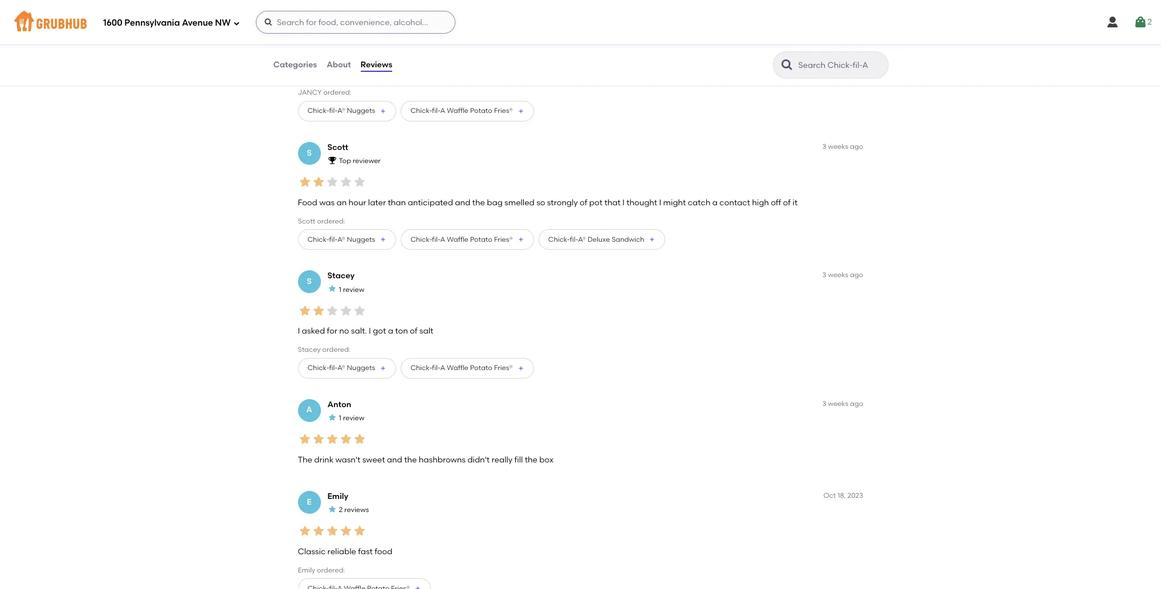 Task type: locate. For each thing, give the bounding box(es) containing it.
nuggets
[[347, 107, 375, 115], [347, 235, 375, 243], [347, 364, 375, 372]]

plus icon image
[[380, 108, 387, 114], [518, 108, 525, 114], [380, 236, 387, 243], [518, 236, 525, 243], [649, 236, 656, 243], [380, 365, 387, 372], [518, 365, 525, 372], [415, 585, 422, 589]]

2 1 review from the top
[[339, 286, 365, 294]]

1 s from the top
[[307, 148, 312, 158]]

1 weeks from the top
[[828, 142, 849, 150]]

weeks
[[828, 142, 849, 150], [828, 271, 849, 279], [828, 400, 849, 408]]

2 nuggets from the top
[[347, 235, 375, 243]]

1 vertical spatial stacey
[[298, 346, 321, 354]]

s left trophy icon
[[307, 148, 312, 158]]

scott down food
[[298, 217, 316, 225]]

catch
[[688, 198, 711, 207]]

stacey up no
[[328, 271, 355, 281]]

i right that
[[623, 198, 625, 207]]

hashbrowns
[[419, 455, 466, 465]]

and
[[455, 198, 471, 207], [387, 455, 403, 465]]

2 vertical spatial waffle
[[447, 364, 469, 372]]

0 vertical spatial stacey
[[328, 271, 355, 281]]

nuggets down hour
[[347, 235, 375, 243]]

chick-fil-a® nuggets button for stacey
[[298, 358, 396, 378]]

0 vertical spatial chick-fil-a waffle potato fries® button
[[401, 101, 534, 121]]

was
[[334, 69, 349, 79], [319, 198, 335, 207]]

chick-fil-a® nuggets button down stacey ordered:
[[298, 358, 396, 378]]

1600 pennsylvania avenue nw
[[103, 17, 231, 28]]

2 3 from the top
[[823, 271, 827, 279]]

1 vertical spatial food
[[375, 547, 393, 556]]

svg image
[[233, 20, 240, 27]]

the left "bag"
[[473, 198, 485, 207]]

ago for so
[[851, 142, 864, 150]]

food was an hour later than anticipated and the bag smelled so strongly of pot that i thought i might catch a contact high off of it
[[298, 198, 798, 207]]

potato
[[470, 107, 493, 115], [470, 235, 493, 243], [470, 364, 493, 372]]

1 1 from the top
[[339, 28, 342, 36]]

3 ago from the top
[[851, 400, 864, 408]]

2 1 from the top
[[339, 286, 342, 294]]

0 vertical spatial potato
[[470, 107, 493, 115]]

3 chick-fil-a waffle potato fries® button from the top
[[401, 358, 534, 378]]

2 s from the top
[[307, 277, 312, 286]]

1 down anton
[[339, 414, 342, 422]]

the left 'drink'
[[298, 455, 312, 465]]

emily
[[328, 491, 349, 501], [298, 566, 315, 574]]

review down anton
[[343, 414, 365, 422]]

0 horizontal spatial 2
[[339, 506, 343, 514]]

0 vertical spatial ago
[[851, 142, 864, 150]]

was left an
[[319, 198, 335, 207]]

0 vertical spatial fries®
[[494, 107, 513, 115]]

2 chick-fil-a waffle potato fries® button from the top
[[401, 229, 534, 250]]

2 for 2 reviews
[[339, 506, 343, 514]]

and left "bag"
[[455, 198, 471, 207]]

2 vertical spatial 1
[[339, 414, 342, 422]]

1 right j
[[339, 28, 342, 36]]

nuggets for stacey
[[347, 364, 375, 372]]

a left the ton
[[388, 326, 393, 336]]

0 vertical spatial nuggets
[[347, 107, 375, 115]]

trophy icon image
[[328, 156, 337, 165]]

a® down stacey ordered:
[[338, 364, 345, 372]]

ordered: for asked
[[323, 346, 351, 354]]

1 review for sweet
[[339, 414, 365, 422]]

nuggets for scott
[[347, 235, 375, 243]]

3 weeks from the top
[[828, 400, 849, 408]]

2
[[1148, 17, 1153, 27], [339, 506, 343, 514]]

2 vertical spatial chick-fil-a waffle potato fries®
[[411, 364, 513, 372]]

chick-fil-a® nuggets down scott ordered:
[[308, 235, 375, 243]]

1 vertical spatial emily
[[298, 566, 315, 574]]

pennsylvania
[[125, 17, 180, 28]]

2 chick-fil-a waffle potato fries® from the top
[[411, 235, 513, 243]]

eat
[[424, 69, 437, 79]]

2 chick-fil-a® nuggets from the top
[[308, 235, 375, 243]]

chick-fil-a waffle potato fries® down anticipated
[[411, 235, 513, 243]]

1 horizontal spatial stacey
[[328, 271, 355, 281]]

chick-fil-a® nuggets button
[[298, 101, 396, 121], [298, 229, 396, 250], [298, 358, 396, 378]]

3
[[823, 142, 827, 150], [823, 271, 827, 279], [823, 400, 827, 408]]

1 vertical spatial jancy
[[298, 89, 322, 97]]

0 vertical spatial the
[[298, 69, 312, 79]]

1 vertical spatial 2
[[339, 506, 343, 514]]

0 horizontal spatial stacey
[[298, 346, 321, 354]]

chick-fil-a® nuggets
[[308, 107, 375, 115], [308, 235, 375, 243], [308, 364, 375, 372]]

0 vertical spatial waffle
[[447, 107, 469, 115]]

avenue
[[182, 17, 213, 28]]

1 review
[[339, 28, 365, 36], [339, 286, 365, 294], [339, 414, 365, 422]]

1 potato from the top
[[470, 107, 493, 115]]

main navigation navigation
[[0, 0, 1162, 44]]

1
[[339, 28, 342, 36], [339, 286, 342, 294], [339, 414, 342, 422]]

a® for the food was too salty i couldn't eat it had to trash it
[[338, 107, 345, 115]]

drink
[[314, 455, 334, 465]]

0 vertical spatial chick-fil-a® nuggets
[[308, 107, 375, 115]]

1 chick-fil-a® nuggets button from the top
[[298, 101, 396, 121]]

a® inside chick-fil-a® deluxe sandwich button
[[578, 235, 586, 243]]

stacey down the asked
[[298, 346, 321, 354]]

waffle for of
[[447, 364, 469, 372]]

1 waffle from the top
[[447, 107, 469, 115]]

1 horizontal spatial and
[[455, 198, 471, 207]]

1 vertical spatial nuggets
[[347, 235, 375, 243]]

it right eat
[[439, 69, 444, 79]]

reviews
[[361, 60, 393, 69]]

0 vertical spatial was
[[334, 69, 349, 79]]

1 3 weeks ago from the top
[[823, 142, 864, 150]]

scott ordered:
[[298, 217, 345, 225]]

2 fries® from the top
[[494, 235, 513, 243]]

1 review up salt.
[[339, 286, 365, 294]]

0 vertical spatial a
[[713, 198, 718, 207]]

1 vertical spatial potato
[[470, 235, 493, 243]]

fil- down jancy ordered:
[[329, 107, 338, 115]]

weeks for so
[[828, 142, 849, 150]]

scott
[[328, 142, 348, 152], [298, 217, 316, 225]]

ordered: down for
[[323, 346, 351, 354]]

review for sweet
[[343, 414, 365, 422]]

oct 18, 2023
[[824, 491, 864, 499]]

chick-fil-a waffle potato fries® for of
[[411, 364, 513, 372]]

emily down classic
[[298, 566, 315, 574]]

salty
[[366, 69, 384, 79]]

wasn't
[[336, 455, 361, 465]]

1 vertical spatial weeks
[[828, 271, 849, 279]]

ordered: down reliable
[[317, 566, 345, 574]]

star icon image
[[328, 27, 337, 36], [298, 47, 312, 60], [312, 47, 325, 60], [325, 47, 339, 60], [339, 47, 353, 60], [353, 47, 366, 60], [298, 175, 312, 189], [312, 175, 325, 189], [325, 175, 339, 189], [339, 175, 353, 189], [353, 175, 366, 189], [328, 284, 337, 293], [298, 304, 312, 318], [312, 304, 325, 318], [325, 304, 339, 318], [339, 304, 353, 318], [353, 304, 366, 318], [328, 413, 337, 422], [298, 432, 312, 446], [312, 432, 325, 446], [325, 432, 339, 446], [339, 432, 353, 446], [353, 432, 366, 446], [328, 505, 337, 514], [298, 524, 312, 538], [312, 524, 325, 538], [325, 524, 339, 538], [339, 524, 353, 538], [353, 524, 366, 538]]

1 vertical spatial fries®
[[494, 235, 513, 243]]

0 vertical spatial jancy
[[328, 14, 356, 23]]

1 the from the top
[[298, 69, 312, 79]]

3 for so
[[823, 142, 827, 150]]

emily for emily
[[328, 491, 349, 501]]

search icon image
[[780, 58, 794, 72]]

i asked for no salt. i got a ton of salt
[[298, 326, 434, 336]]

of
[[580, 198, 588, 207], [784, 198, 791, 207], [410, 326, 418, 336]]

0 horizontal spatial food
[[314, 69, 332, 79]]

review
[[343, 28, 365, 36], [343, 286, 365, 294], [343, 414, 365, 422]]

0 vertical spatial 3 weeks ago
[[823, 142, 864, 150]]

1 vertical spatial 3
[[823, 271, 827, 279]]

anticipated
[[408, 198, 453, 207]]

chick-fil-a waffle potato fries® down to
[[411, 107, 513, 115]]

review up "about"
[[343, 28, 365, 36]]

too
[[351, 69, 364, 79]]

0 vertical spatial chick-fil-a® nuggets button
[[298, 101, 396, 121]]

0 horizontal spatial the
[[404, 455, 417, 465]]

1 vertical spatial 3 weeks ago
[[823, 271, 864, 279]]

1 horizontal spatial 2
[[1148, 17, 1153, 27]]

1 vertical spatial and
[[387, 455, 403, 465]]

2 review from the top
[[343, 286, 365, 294]]

the left the hashbrowns
[[404, 455, 417, 465]]

0 vertical spatial weeks
[[828, 142, 849, 150]]

2 vertical spatial review
[[343, 414, 365, 422]]

3 chick-fil-a® nuggets button from the top
[[298, 358, 396, 378]]

2 horizontal spatial of
[[784, 198, 791, 207]]

thought
[[627, 198, 658, 207]]

categories button
[[273, 44, 318, 86]]

really
[[492, 455, 513, 465]]

salt
[[420, 326, 434, 336]]

sweet
[[363, 455, 385, 465]]

3 weeks ago for so
[[823, 142, 864, 150]]

2 vertical spatial chick-fil-a waffle potato fries® button
[[401, 358, 534, 378]]

1 vertical spatial 1
[[339, 286, 342, 294]]

1 chick-fil-a waffle potato fries® button from the top
[[401, 101, 534, 121]]

smelled
[[505, 198, 535, 207]]

2 potato from the top
[[470, 235, 493, 243]]

a right catch
[[713, 198, 718, 207]]

didn't
[[468, 455, 490, 465]]

the
[[473, 198, 485, 207], [404, 455, 417, 465], [525, 455, 538, 465]]

1 vertical spatial chick-fil-a® nuggets
[[308, 235, 375, 243]]

1 ago from the top
[[851, 142, 864, 150]]

fries® for so
[[494, 235, 513, 243]]

it right off
[[793, 198, 798, 207]]

0 vertical spatial emily
[[328, 491, 349, 501]]

of right the ton
[[410, 326, 418, 336]]

1 review up "about"
[[339, 28, 365, 36]]

review up salt.
[[343, 286, 365, 294]]

a for it
[[441, 107, 446, 115]]

and right sweet
[[387, 455, 403, 465]]

1 vertical spatial the
[[298, 455, 312, 465]]

fil-
[[329, 107, 338, 115], [432, 107, 441, 115], [329, 235, 338, 243], [432, 235, 441, 243], [570, 235, 578, 243], [329, 364, 338, 372], [432, 364, 441, 372]]

0 horizontal spatial of
[[410, 326, 418, 336]]

later
[[368, 198, 386, 207]]

0 vertical spatial 1 review
[[339, 28, 365, 36]]

1 vertical spatial chick-fil-a® nuggets button
[[298, 229, 396, 250]]

1 vertical spatial waffle
[[447, 235, 469, 243]]

1 chick-fil-a waffle potato fries® from the top
[[411, 107, 513, 115]]

nuggets down salt.
[[347, 364, 375, 372]]

1 vertical spatial review
[[343, 286, 365, 294]]

it right trash
[[494, 69, 499, 79]]

so
[[537, 198, 545, 207]]

it
[[439, 69, 444, 79], [494, 69, 499, 79], [793, 198, 798, 207]]

a
[[441, 107, 446, 115], [441, 235, 446, 243], [441, 364, 446, 372], [306, 405, 312, 415]]

ordered: down an
[[317, 217, 345, 225]]

0 vertical spatial 3
[[823, 142, 827, 150]]

of left pot
[[580, 198, 588, 207]]

0 horizontal spatial a
[[388, 326, 393, 336]]

2 vertical spatial potato
[[470, 364, 493, 372]]

chick-fil-a® nuggets button down jancy ordered:
[[298, 101, 396, 121]]

fast
[[358, 547, 373, 556]]

a® down scott ordered:
[[338, 235, 345, 243]]

3 chick-fil-a waffle potato fries® from the top
[[411, 364, 513, 372]]

classic reliable fast food
[[298, 547, 393, 556]]

chick-fil-a waffle potato fries® button for to
[[401, 101, 534, 121]]

0 vertical spatial s
[[307, 148, 312, 158]]

a®
[[338, 107, 345, 115], [338, 235, 345, 243], [578, 235, 586, 243], [338, 364, 345, 372]]

3 1 from the top
[[339, 414, 342, 422]]

fries®
[[494, 107, 513, 115], [494, 235, 513, 243], [494, 364, 513, 372]]

strongly
[[547, 198, 578, 207]]

2 vertical spatial ago
[[851, 400, 864, 408]]

ordered: down too
[[323, 89, 352, 97]]

ordered: for reliable
[[317, 566, 345, 574]]

1 horizontal spatial emily
[[328, 491, 349, 501]]

0 vertical spatial 2
[[1148, 17, 1153, 27]]

3 waffle from the top
[[447, 364, 469, 372]]

chick-fil-a waffle potato fries® for had
[[411, 107, 513, 115]]

chick-fil-a® nuggets down stacey ordered:
[[308, 364, 375, 372]]

chick-fil-a® nuggets button down scott ordered:
[[298, 229, 396, 250]]

chick-fil-a waffle potato fries® button down to
[[401, 101, 534, 121]]

0 horizontal spatial emily
[[298, 566, 315, 574]]

s for scott
[[307, 148, 312, 158]]

1 horizontal spatial jancy
[[328, 14, 356, 23]]

chick-fil-a® nuggets button for scott
[[298, 229, 396, 250]]

ordered:
[[323, 89, 352, 97], [317, 217, 345, 225], [323, 346, 351, 354], [317, 566, 345, 574]]

chick-fil-a waffle potato fries® button down "bag"
[[401, 229, 534, 250]]

2 vertical spatial 3 weeks ago
[[823, 400, 864, 408]]

2 weeks from the top
[[828, 271, 849, 279]]

chick-fil-a waffle potato fries® button down salt
[[401, 358, 534, 378]]

a for the
[[441, 235, 446, 243]]

1 chick-fil-a® nuggets from the top
[[308, 107, 375, 115]]

reviews button
[[360, 44, 393, 86]]

chick-fil-a waffle potato fries® for bag
[[411, 235, 513, 243]]

2 inside button
[[1148, 17, 1153, 27]]

svg image
[[1106, 15, 1120, 29], [1134, 15, 1148, 29], [264, 18, 273, 27]]

high
[[752, 198, 769, 207]]

the up jancy ordered:
[[298, 69, 312, 79]]

0 horizontal spatial scott
[[298, 217, 316, 225]]

1 vertical spatial chick-fil-a waffle potato fries®
[[411, 235, 513, 243]]

3 for box
[[823, 400, 827, 408]]

waffle for bag
[[447, 235, 469, 243]]

0 vertical spatial 1
[[339, 28, 342, 36]]

the right fill
[[525, 455, 538, 465]]

was left too
[[334, 69, 349, 79]]

0 horizontal spatial svg image
[[264, 18, 273, 27]]

food right fast
[[375, 547, 393, 556]]

ago
[[851, 142, 864, 150], [851, 271, 864, 279], [851, 400, 864, 408]]

1600
[[103, 17, 122, 28]]

2 vertical spatial nuggets
[[347, 364, 375, 372]]

1 vertical spatial scott
[[298, 217, 316, 225]]

nuggets down too
[[347, 107, 375, 115]]

jancy down the categories button
[[298, 89, 322, 97]]

3 1 review from the top
[[339, 414, 365, 422]]

2 vertical spatial chick-fil-a® nuggets button
[[298, 358, 396, 378]]

i left the might
[[660, 198, 662, 207]]

s up the asked
[[307, 277, 312, 286]]

food up jancy ordered:
[[314, 69, 332, 79]]

chick-fil-a® deluxe sandwich
[[549, 235, 645, 243]]

1 vertical spatial ago
[[851, 271, 864, 279]]

1 vertical spatial chick-fil-a waffle potato fries® button
[[401, 229, 534, 250]]

a
[[713, 198, 718, 207], [388, 326, 393, 336]]

1 horizontal spatial it
[[494, 69, 499, 79]]

food
[[314, 69, 332, 79], [375, 547, 393, 556]]

jancy for jancy ordered:
[[298, 89, 322, 97]]

a® left deluxe
[[578, 235, 586, 243]]

1 for a
[[339, 414, 342, 422]]

emily up "2 reviews"
[[328, 491, 349, 501]]

a® down jancy ordered:
[[338, 107, 345, 115]]

2 horizontal spatial svg image
[[1134, 15, 1148, 29]]

chick-fil-a waffle potato fries® button
[[401, 101, 534, 121], [401, 229, 534, 250], [401, 358, 534, 378]]

3 review from the top
[[343, 414, 365, 422]]

the
[[298, 69, 312, 79], [298, 455, 312, 465]]

2 horizontal spatial it
[[793, 198, 798, 207]]

2 waffle from the top
[[447, 235, 469, 243]]

1 vertical spatial s
[[307, 277, 312, 286]]

2 vertical spatial fries®
[[494, 364, 513, 372]]

potato for so
[[470, 235, 493, 243]]

1 up no
[[339, 286, 342, 294]]

than
[[388, 198, 406, 207]]

chick-fil-a waffle potato fries® button for salt
[[401, 358, 534, 378]]

jancy
[[328, 14, 356, 23], [298, 89, 322, 97]]

1 vertical spatial 1 review
[[339, 286, 365, 294]]

fil- down salt
[[432, 364, 441, 372]]

1 fries® from the top
[[494, 107, 513, 115]]

reliable
[[328, 547, 356, 556]]

couldn't
[[390, 69, 422, 79]]

chick-fil-a waffle potato fries® down salt
[[411, 364, 513, 372]]

0 vertical spatial chick-fil-a waffle potato fries®
[[411, 107, 513, 115]]

2 vertical spatial weeks
[[828, 400, 849, 408]]

3 nuggets from the top
[[347, 364, 375, 372]]

a® for i asked for no salt. i got a ton of salt
[[338, 364, 345, 372]]

1 1 review from the top
[[339, 28, 365, 36]]

3 chick-fil-a® nuggets from the top
[[308, 364, 375, 372]]

of right off
[[784, 198, 791, 207]]

weeks for box
[[828, 400, 849, 408]]

3 3 weeks ago from the top
[[823, 400, 864, 408]]

chick-fil-a® nuggets down jancy ordered:
[[308, 107, 375, 115]]

1 review from the top
[[343, 28, 365, 36]]

stacey
[[328, 271, 355, 281], [298, 346, 321, 354]]

1 3 from the top
[[823, 142, 827, 150]]

2 vertical spatial chick-fil-a® nuggets
[[308, 364, 375, 372]]

jancy right j
[[328, 14, 356, 23]]

2 vertical spatial 1 review
[[339, 414, 365, 422]]

2 chick-fil-a® nuggets button from the top
[[298, 229, 396, 250]]

3 3 from the top
[[823, 400, 827, 408]]

1 horizontal spatial scott
[[328, 142, 348, 152]]

0 vertical spatial scott
[[328, 142, 348, 152]]

3 weeks ago
[[823, 142, 864, 150], [823, 271, 864, 279], [823, 400, 864, 408]]

scott up trophy icon
[[328, 142, 348, 152]]

2 the from the top
[[298, 455, 312, 465]]

0 horizontal spatial jancy
[[298, 89, 322, 97]]

1 review down anton
[[339, 414, 365, 422]]

hour
[[349, 198, 366, 207]]

the drink wasn't sweet and the hashbrowns didn't really fill the box
[[298, 455, 554, 465]]

the for the drink wasn't sweet and the hashbrowns didn't really fill the box
[[298, 455, 312, 465]]

0 vertical spatial review
[[343, 28, 365, 36]]

2 vertical spatial 3
[[823, 400, 827, 408]]

chick- down jancy ordered:
[[308, 107, 329, 115]]



Task type: describe. For each thing, give the bounding box(es) containing it.
emily  ordered:
[[298, 566, 345, 574]]

chick- down anticipated
[[411, 235, 432, 243]]

stacey for stacey
[[328, 271, 355, 281]]

nw
[[215, 17, 231, 28]]

might
[[664, 198, 686, 207]]

Search for food, convenience, alcohol... search field
[[256, 11, 455, 34]]

fil- down scott ordered:
[[329, 235, 338, 243]]

Search Chick-fil-A search field
[[798, 60, 885, 71]]

review for too
[[343, 28, 365, 36]]

contact
[[720, 198, 751, 207]]

3 potato from the top
[[470, 364, 493, 372]]

0 horizontal spatial it
[[439, 69, 444, 79]]

the food was too salty i couldn't eat it had to trash it
[[298, 69, 499, 79]]

bag
[[487, 198, 503, 207]]

box
[[540, 455, 554, 465]]

2 reviews
[[339, 506, 369, 514]]

chick-fil-a® nuggets for scott
[[308, 235, 375, 243]]

reviewer
[[353, 157, 381, 165]]

0 vertical spatial food
[[314, 69, 332, 79]]

fil- down eat
[[432, 107, 441, 115]]

about
[[327, 60, 351, 69]]

1 horizontal spatial of
[[580, 198, 588, 207]]

1 nuggets from the top
[[347, 107, 375, 115]]

2 for 2
[[1148, 17, 1153, 27]]

stacey ordered:
[[298, 346, 351, 354]]

off
[[771, 198, 782, 207]]

scott for scott
[[328, 142, 348, 152]]

1 for j
[[339, 28, 342, 36]]

e
[[307, 497, 312, 507]]

2 horizontal spatial the
[[525, 455, 538, 465]]

s for stacey
[[307, 277, 312, 286]]

chick- down eat
[[411, 107, 432, 115]]

3 fries® from the top
[[494, 364, 513, 372]]

that
[[605, 198, 621, 207]]

for
[[327, 326, 338, 336]]

1 horizontal spatial a
[[713, 198, 718, 207]]

svg image inside 2 button
[[1134, 15, 1148, 29]]

1 horizontal spatial the
[[473, 198, 485, 207]]

classic
[[298, 547, 326, 556]]

top reviewer
[[339, 157, 381, 165]]

1 vertical spatial was
[[319, 198, 335, 207]]

stacey for stacey ordered:
[[298, 346, 321, 354]]

jancy ordered:
[[298, 89, 352, 97]]

deluxe
[[588, 235, 610, 243]]

18,
[[838, 491, 846, 499]]

chick- down scott ordered:
[[308, 235, 329, 243]]

anton
[[328, 400, 351, 409]]

sandwich
[[612, 235, 645, 243]]

review for no
[[343, 286, 365, 294]]

i left the asked
[[298, 326, 300, 336]]

got
[[373, 326, 386, 336]]

chick-fil-a waffle potato fries® button for smelled
[[401, 229, 534, 250]]

plus icon image inside chick-fil-a® deluxe sandwich button
[[649, 236, 656, 243]]

i right salty at top
[[386, 69, 388, 79]]

salt.
[[351, 326, 367, 336]]

potato for trash
[[470, 107, 493, 115]]

1 for s
[[339, 286, 342, 294]]

ordered: for was
[[317, 217, 345, 225]]

trash
[[473, 69, 492, 79]]

ago for box
[[851, 400, 864, 408]]

1 vertical spatial a
[[388, 326, 393, 336]]

2 3 weeks ago from the top
[[823, 271, 864, 279]]

ton
[[395, 326, 408, 336]]

had
[[445, 69, 461, 79]]

ordered: for food
[[323, 89, 352, 97]]

chick- down stacey ordered:
[[308, 364, 329, 372]]

top
[[339, 157, 351, 165]]

scott for scott ordered:
[[298, 217, 316, 225]]

jancy for jancy
[[328, 14, 356, 23]]

waffle for had
[[447, 107, 469, 115]]

a® for food was an hour later than anticipated and the bag smelled so strongly of pot that i thought i might catch a contact high off of it
[[338, 235, 345, 243]]

no
[[339, 326, 349, 336]]

categories
[[273, 60, 317, 69]]

2 button
[[1134, 12, 1153, 33]]

fil- down anticipated
[[432, 235, 441, 243]]

1 review for no
[[339, 286, 365, 294]]

j
[[307, 19, 312, 29]]

fill
[[515, 455, 523, 465]]

fries® for trash
[[494, 107, 513, 115]]

i left the got
[[369, 326, 371, 336]]

chick-fil-a® deluxe sandwich button
[[539, 229, 666, 250]]

fil- down stacey ordered:
[[329, 364, 338, 372]]

2023
[[848, 491, 864, 499]]

1 horizontal spatial svg image
[[1106, 15, 1120, 29]]

1 horizontal spatial food
[[375, 547, 393, 556]]

about button
[[326, 44, 352, 86]]

chick- down salt
[[411, 364, 432, 372]]

oct
[[824, 491, 836, 499]]

an
[[337, 198, 347, 207]]

chick-fil-a® nuggets for stacey
[[308, 364, 375, 372]]

1 review for too
[[339, 28, 365, 36]]

2 ago from the top
[[851, 271, 864, 279]]

reviews
[[344, 506, 369, 514]]

a for ton
[[441, 364, 446, 372]]

to
[[463, 69, 471, 79]]

0 vertical spatial and
[[455, 198, 471, 207]]

food
[[298, 198, 318, 207]]

0 horizontal spatial and
[[387, 455, 403, 465]]

3 weeks ago for box
[[823, 400, 864, 408]]

emily for emily  ordered:
[[298, 566, 315, 574]]

the for the food was too salty i couldn't eat it had to trash it
[[298, 69, 312, 79]]

fil- left deluxe
[[570, 235, 578, 243]]

chick- down the strongly
[[549, 235, 570, 243]]

pot
[[590, 198, 603, 207]]

asked
[[302, 326, 325, 336]]



Task type: vqa. For each thing, say whether or not it's contained in the screenshot.
svg icon inside 2 'button'
yes



